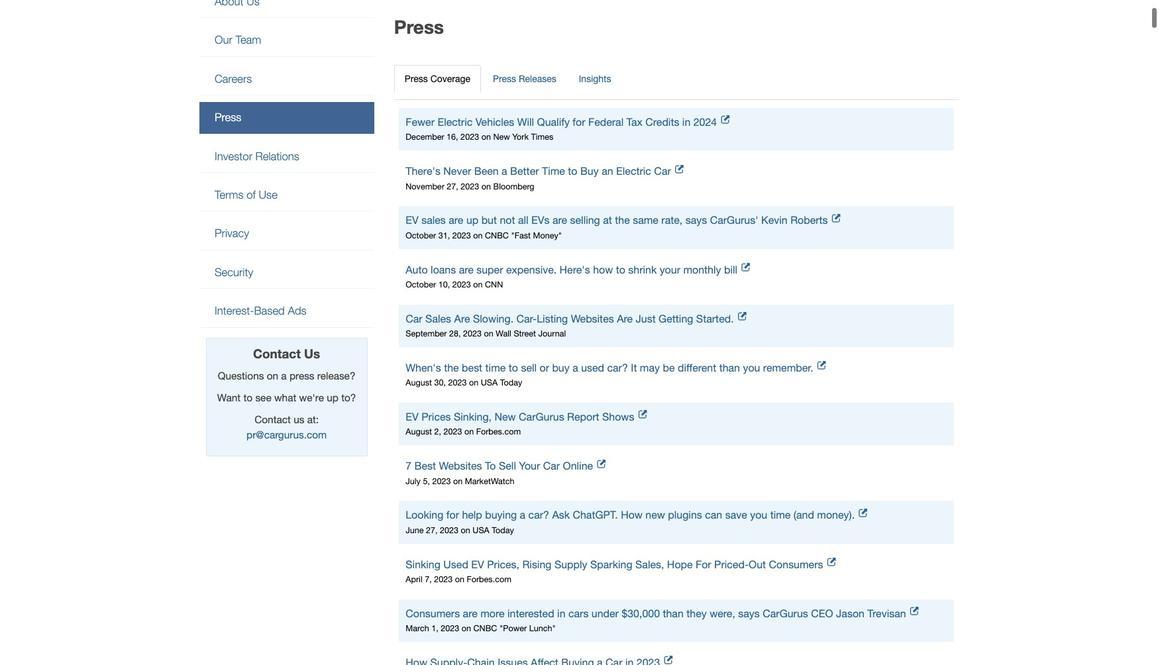 Task type: locate. For each thing, give the bounding box(es) containing it.
1 vertical spatial in
[[558, 608, 566, 620]]

cnbc for interested
[[474, 624, 498, 634]]

car up september
[[406, 313, 423, 325]]

websites right the listing
[[571, 313, 614, 325]]

on for sales
[[484, 329, 494, 339]]

new
[[493, 132, 510, 142], [495, 411, 516, 423]]

2023 down "never"
[[461, 181, 480, 191]]

2 october from the top
[[406, 280, 436, 290]]

1 horizontal spatial the
[[615, 214, 630, 226]]

car? left ask
[[529, 509, 550, 521]]

september 28, 2023 on wall street journal
[[406, 329, 566, 339]]

cnbc down the 'more'
[[474, 624, 498, 634]]

november
[[406, 181, 445, 191]]

electric right an
[[617, 165, 652, 177]]

0 horizontal spatial says
[[686, 214, 708, 226]]

0 vertical spatial usa
[[481, 378, 498, 388]]

electric inside fewer electric vehicles will qualify for federal tax credits in 2024 link
[[438, 116, 473, 128]]

today
[[500, 378, 523, 388], [492, 526, 514, 536]]

consumers up 1,
[[406, 608, 460, 620]]

april 7, 2023 on forbes.com
[[406, 575, 512, 585]]

are right evs
[[553, 214, 568, 226]]

on down the sinking,
[[465, 427, 474, 437]]

usa down best
[[481, 378, 498, 388]]

16,
[[447, 132, 459, 142]]

auto
[[406, 264, 428, 276]]

0 vertical spatial you
[[743, 362, 761, 374]]

press for press releases
[[493, 73, 516, 84]]

2023 right 28, at the left of the page
[[463, 329, 482, 339]]

press down careers
[[215, 111, 242, 124]]

2023 right 1,
[[441, 624, 460, 634]]

electric inside there's never been a better time to buy an electric car link
[[617, 165, 652, 177]]

to left see
[[244, 392, 253, 404]]

sell
[[521, 362, 537, 374]]

0 horizontal spatial in
[[558, 608, 566, 620]]

for up june 27, 2023 on usa today
[[447, 509, 459, 521]]

be
[[663, 362, 675, 374]]

than inside when's the best time to sell or buy a used car? it may be different than you remember. link
[[720, 362, 741, 374]]

how
[[621, 509, 643, 521]]

ev right 'used'
[[472, 559, 484, 571]]

fewer electric vehicles will qualify for federal tax credits in 2024
[[406, 116, 717, 128]]

investor relations link
[[199, 141, 374, 172]]

1 vertical spatial the
[[444, 362, 459, 374]]

on for electric
[[482, 132, 491, 142]]

august down when's
[[406, 378, 432, 388]]

federal
[[589, 116, 624, 128]]

press releases
[[493, 73, 557, 84]]

2 vertical spatial car
[[543, 460, 560, 472]]

on left cnn
[[474, 280, 483, 290]]

0 vertical spatial electric
[[438, 116, 473, 128]]

marketwatch
[[465, 476, 515, 486]]

out
[[749, 559, 766, 571]]

menu
[[199, 0, 374, 328]]

2023 right 2,
[[444, 427, 462, 437]]

1 vertical spatial for
[[447, 509, 459, 521]]

on for loans
[[474, 280, 483, 290]]

28,
[[450, 329, 461, 339]]

2023 right 16, on the top of page
[[461, 132, 479, 142]]

1 vertical spatial contact
[[255, 414, 291, 426]]

says right the were,
[[739, 608, 760, 620]]

2 are from the left
[[617, 313, 633, 325]]

1 horizontal spatial cargurus
[[763, 608, 809, 620]]

1 horizontal spatial electric
[[617, 165, 652, 177]]

consumers inside consumers are more interested in cars under $30,000 than they were, says cargurus ceo jason trevisan "link"
[[406, 608, 460, 620]]

are up march 1, 2023 on cnbc "power lunch"
[[463, 608, 478, 620]]

for
[[696, 559, 712, 571]]

electric up 16, on the top of page
[[438, 116, 473, 128]]

0 horizontal spatial than
[[663, 608, 684, 620]]

buying
[[485, 509, 517, 521]]

are left just
[[617, 313, 633, 325]]

on for used
[[455, 575, 465, 585]]

coverage
[[431, 73, 471, 84]]

consumers are more interested in cars under $30,000 than they were, says cargurus ceo jason trevisan
[[406, 608, 907, 620]]

on down 'used'
[[455, 575, 465, 585]]

0 horizontal spatial car
[[406, 313, 423, 325]]

27, down "never"
[[447, 181, 459, 191]]

slowing.
[[473, 313, 514, 325]]

on for prices
[[465, 427, 474, 437]]

2 vertical spatial ev
[[472, 559, 484, 571]]

1 horizontal spatial for
[[573, 116, 586, 128]]

best
[[462, 362, 483, 374]]

1 vertical spatial websites
[[439, 460, 482, 472]]

0 horizontal spatial cargurus
[[519, 411, 565, 423]]

0 vertical spatial cargurus
[[519, 411, 565, 423]]

today for time
[[500, 378, 523, 388]]

0 vertical spatial for
[[573, 116, 586, 128]]

0 vertical spatial october
[[406, 231, 436, 240]]

0 horizontal spatial time
[[486, 362, 506, 374]]

0 vertical spatial 27,
[[447, 181, 459, 191]]

1 vertical spatial time
[[771, 509, 791, 521]]

0 vertical spatial consumers
[[769, 559, 824, 571]]

today down buying
[[492, 526, 514, 536]]

on for are
[[462, 624, 471, 634]]

contact up questions on a press release?
[[253, 347, 301, 361]]

0 vertical spatial in
[[683, 116, 691, 128]]

0 horizontal spatial for
[[447, 509, 459, 521]]

on down been
[[482, 181, 491, 191]]

you right save
[[751, 509, 768, 521]]

0 horizontal spatial websites
[[439, 460, 482, 472]]

ev left sales
[[406, 214, 419, 226]]

the right at
[[615, 214, 630, 226]]

usa down help
[[473, 526, 490, 536]]

there's never been a better time to buy an electric car link
[[406, 164, 948, 179]]

7 best websites to sell your car online link
[[406, 459, 948, 474]]

usa for time
[[481, 378, 498, 388]]

contact
[[253, 347, 301, 361], [255, 414, 291, 426]]

0 horizontal spatial are
[[454, 313, 470, 325]]

2023 right 5,
[[433, 476, 451, 486]]

0 vertical spatial than
[[720, 362, 741, 374]]

1 vertical spatial august
[[406, 427, 432, 437]]

2023 right 31,
[[453, 231, 471, 240]]

press inside press releases link
[[493, 73, 516, 84]]

online
[[563, 460, 593, 472]]

0 vertical spatial websites
[[571, 313, 614, 325]]

0 horizontal spatial the
[[444, 362, 459, 374]]

up left to?
[[327, 392, 339, 404]]

cnbc
[[485, 231, 509, 240], [474, 624, 498, 634]]

0 horizontal spatial car?
[[529, 509, 550, 521]]

1 horizontal spatial time
[[771, 509, 791, 521]]

your
[[660, 264, 681, 276]]

2023 right 10,
[[453, 280, 471, 290]]

on right 1,
[[462, 624, 471, 634]]

interest-based ads
[[215, 304, 307, 318]]

on down help
[[461, 526, 471, 536]]

1 vertical spatial usa
[[473, 526, 490, 536]]

contact up pr@cargurus.com link
[[255, 414, 291, 426]]

2023 right 30,
[[448, 378, 467, 388]]

time right best
[[486, 362, 506, 374]]

2023 for are
[[441, 624, 460, 634]]

1 horizontal spatial are
[[617, 313, 633, 325]]

remember.
[[764, 362, 814, 374]]

on down vehicles
[[482, 132, 491, 142]]

tab list
[[394, 61, 960, 100]]

rate,
[[662, 214, 683, 226]]

on for sales
[[474, 231, 483, 240]]

ask
[[552, 509, 570, 521]]

help
[[462, 509, 483, 521]]

1 horizontal spatial consumers
[[769, 559, 824, 571]]

october
[[406, 231, 436, 240], [406, 280, 436, 290]]

1 horizontal spatial 27,
[[447, 181, 459, 191]]

on down but
[[474, 231, 483, 240]]

or
[[540, 362, 550, 374]]

time left the (and
[[771, 509, 791, 521]]

in inside "link"
[[558, 608, 566, 620]]

2023 for sales
[[453, 231, 471, 240]]

1 vertical spatial ev
[[406, 411, 419, 423]]

1 vertical spatial car
[[406, 313, 423, 325]]

2023 for the
[[448, 378, 467, 388]]

our team link
[[199, 25, 374, 56]]

1 october from the top
[[406, 231, 436, 240]]

new right the sinking,
[[495, 411, 516, 423]]

an
[[602, 165, 614, 177]]

2023 down looking at the left
[[440, 526, 459, 536]]

bloomberg
[[494, 181, 535, 191]]

0 vertical spatial car
[[655, 165, 671, 177]]

trevisan
[[868, 608, 907, 620]]

time
[[486, 362, 506, 374], [771, 509, 791, 521]]

roberts
[[791, 214, 828, 226]]

websites
[[571, 313, 614, 325], [439, 460, 482, 472]]

november 27, 2023 on bloomberg
[[406, 181, 535, 191]]

0 vertical spatial time
[[486, 362, 506, 374]]

october 10, 2023 on cnn
[[406, 280, 503, 290]]

"power
[[500, 624, 527, 634]]

than right the different
[[720, 362, 741, 374]]

0 horizontal spatial electric
[[438, 116, 473, 128]]

31,
[[439, 231, 450, 240]]

1 vertical spatial today
[[492, 526, 514, 536]]

cargurus left ceo
[[763, 608, 809, 620]]

cargurus left report
[[519, 411, 565, 423]]

than left they
[[663, 608, 684, 620]]

2023 right 7,
[[434, 575, 453, 585]]

want to see what we're up to?
[[217, 392, 356, 404]]

lunch"
[[530, 624, 556, 634]]

on left the wall
[[484, 329, 494, 339]]

0 vertical spatial ev
[[406, 214, 419, 226]]

today down sell
[[500, 378, 523, 388]]

pr@cargurus.com
[[247, 429, 327, 441]]

used
[[582, 362, 605, 374]]

forbes.com for new
[[476, 427, 521, 437]]

for right qualify
[[573, 116, 586, 128]]

looking for help buying a car? ask chatgpt. how new plugins can save you time (and money). link
[[406, 508, 948, 523]]

1 vertical spatial up
[[327, 392, 339, 404]]

car right 'your'
[[543, 460, 560, 472]]

1 horizontal spatial up
[[467, 214, 479, 226]]

are up 28, at the left of the page
[[454, 313, 470, 325]]

a right buy
[[573, 362, 579, 374]]

car?
[[608, 362, 628, 374], [529, 509, 550, 521]]

0 horizontal spatial consumers
[[406, 608, 460, 620]]

press left coverage
[[405, 73, 428, 84]]

are inside "link"
[[463, 608, 478, 620]]

ev left prices
[[406, 411, 419, 423]]

but
[[482, 214, 497, 226]]

ev prices sinking, new cargurus report shows link
[[406, 410, 948, 425]]

security
[[215, 266, 253, 279]]

on right 5,
[[453, 476, 463, 486]]

same
[[633, 214, 659, 226]]

0 vertical spatial cnbc
[[485, 231, 509, 240]]

1 vertical spatial new
[[495, 411, 516, 423]]

2 horizontal spatial car
[[655, 165, 671, 177]]

0 vertical spatial new
[[493, 132, 510, 142]]

cnbc down but
[[485, 231, 509, 240]]

expensive.
[[506, 264, 557, 276]]

consumers right out
[[769, 559, 824, 571]]

prices,
[[487, 559, 520, 571]]

ev for ev sales are up but not all evs are selling at the same rate, says cargurus' kevin roberts
[[406, 214, 419, 226]]

on for for
[[461, 526, 471, 536]]

october down auto
[[406, 280, 436, 290]]

0 vertical spatial forbes.com
[[476, 427, 521, 437]]

in left cars on the bottom of the page
[[558, 608, 566, 620]]

press
[[290, 370, 315, 382]]

1 vertical spatial october
[[406, 280, 436, 290]]

report
[[568, 411, 600, 423]]

press left "releases"
[[493, 73, 516, 84]]

at
[[603, 214, 612, 226]]

cargurus inside "link"
[[763, 608, 809, 620]]

for inside looking for help buying a car? ask chatgpt. how new plugins can save you time (and money). link
[[447, 509, 459, 521]]

websites up july 5, 2023 on marketwatch
[[439, 460, 482, 472]]

1 horizontal spatial says
[[739, 608, 760, 620]]

0 vertical spatial today
[[500, 378, 523, 388]]

the up 30,
[[444, 362, 459, 374]]

1 horizontal spatial than
[[720, 362, 741, 374]]

started.
[[697, 313, 734, 325]]

a right buying
[[520, 509, 526, 521]]

in left the 2024
[[683, 116, 691, 128]]

1 vertical spatial electric
[[617, 165, 652, 177]]

your
[[519, 460, 541, 472]]

july 5, 2023 on marketwatch
[[406, 476, 515, 486]]

1 august from the top
[[406, 378, 432, 388]]

selling
[[571, 214, 601, 226]]

when's
[[406, 362, 441, 374]]

than
[[720, 362, 741, 374], [663, 608, 684, 620]]

1 vertical spatial says
[[739, 608, 760, 620]]

0 vertical spatial contact
[[253, 347, 301, 361]]

up left but
[[467, 214, 479, 226]]

on up see
[[267, 370, 278, 382]]

insights
[[579, 73, 612, 84]]

are up 31,
[[449, 214, 464, 226]]

tax
[[627, 116, 643, 128]]

electric
[[438, 116, 473, 128], [617, 165, 652, 177]]

27, down looking at the left
[[426, 526, 438, 536]]

car? left it
[[608, 362, 628, 374]]

press inside press link
[[215, 111, 242, 124]]

press releases link
[[483, 65, 567, 93]]

2023 for electric
[[461, 132, 479, 142]]

listing
[[537, 313, 568, 325]]

car down credits
[[655, 165, 671, 177]]

you left remember.
[[743, 362, 761, 374]]

new down vehicles
[[493, 132, 510, 142]]

1 horizontal spatial car?
[[608, 362, 628, 374]]

consumers inside sinking used ev prices, rising supply sparking sales, hope for priced-out consumers link
[[769, 559, 824, 571]]

ev for ev prices sinking, new cargurus report shows
[[406, 411, 419, 423]]

august
[[406, 378, 432, 388], [406, 427, 432, 437]]

1 vertical spatial you
[[751, 509, 768, 521]]

0 vertical spatial says
[[686, 214, 708, 226]]

us
[[304, 347, 320, 361]]

sales
[[422, 214, 446, 226]]

1 vertical spatial cnbc
[[474, 624, 498, 634]]

says right rate, at right
[[686, 214, 708, 226]]

1 vertical spatial 27,
[[426, 526, 438, 536]]

press up press coverage 'link'
[[394, 16, 444, 38]]

2 august from the top
[[406, 427, 432, 437]]

contact inside contact us at: pr@cargurus.com
[[255, 414, 291, 426]]

1 vertical spatial than
[[663, 608, 684, 620]]

1 vertical spatial forbes.com
[[467, 575, 512, 585]]

fewer electric vehicles will qualify for federal tax credits in 2024 link
[[406, 115, 948, 130]]

there's
[[406, 165, 441, 177]]

august left 2,
[[406, 427, 432, 437]]

0 vertical spatial car?
[[608, 362, 628, 374]]

1 horizontal spatial car
[[543, 460, 560, 472]]

want
[[217, 392, 241, 404]]

1 vertical spatial consumers
[[406, 608, 460, 620]]

it
[[631, 362, 637, 374]]

forbes.com down prices,
[[467, 575, 512, 585]]

1 horizontal spatial in
[[683, 116, 691, 128]]

terms of use link
[[199, 180, 374, 211]]

1 vertical spatial cargurus
[[763, 608, 809, 620]]

on down best
[[469, 378, 479, 388]]

forbes.com down ev prices sinking, new cargurus report shows
[[476, 427, 521, 437]]

0 vertical spatial august
[[406, 378, 432, 388]]

2023 for never
[[461, 181, 480, 191]]

october down sales
[[406, 231, 436, 240]]

are up "october 10, 2023 on cnn"
[[459, 264, 474, 276]]

press inside press coverage 'link'
[[405, 73, 428, 84]]

0 horizontal spatial 27,
[[426, 526, 438, 536]]



Task type: vqa. For each thing, say whether or not it's contained in the screenshot.
LE
no



Task type: describe. For each thing, give the bounding box(es) containing it.
august for ev
[[406, 427, 432, 437]]

may
[[640, 362, 660, 374]]

supply
[[555, 559, 588, 571]]

for inside fewer electric vehicles will qualify for federal tax credits in 2024 link
[[573, 116, 586, 128]]

1,
[[432, 624, 439, 634]]

june
[[406, 526, 424, 536]]

us
[[294, 414, 305, 426]]

york
[[513, 132, 529, 142]]

to left sell
[[509, 362, 518, 374]]

27, for there's
[[447, 181, 459, 191]]

auto loans are super expensive. here's how to shrink your monthly bill
[[406, 264, 738, 276]]

vehicles
[[476, 116, 515, 128]]

october for auto
[[406, 280, 436, 290]]

on for never
[[482, 181, 491, 191]]

0 horizontal spatial up
[[327, 392, 339, 404]]

says inside "link"
[[739, 608, 760, 620]]

press for press link
[[215, 111, 242, 124]]

ceo
[[812, 608, 834, 620]]

press for press coverage
[[405, 73, 428, 84]]

hope
[[668, 559, 693, 571]]

october for ev
[[406, 231, 436, 240]]

2023 for prices
[[444, 427, 462, 437]]

consumers are more interested in cars under $30,000 than they were, says cargurus ceo jason trevisan link
[[406, 606, 948, 622]]

contact for us
[[255, 414, 291, 426]]

investor relations
[[215, 150, 300, 163]]

september
[[406, 329, 447, 339]]

interest-based ads link
[[199, 296, 374, 327]]

august for when's
[[406, 378, 432, 388]]

december
[[406, 132, 445, 142]]

1 are from the left
[[454, 313, 470, 325]]

2023 for sales
[[463, 329, 482, 339]]

october 31, 2023 on cnbc "fast money"
[[406, 231, 562, 240]]

were,
[[710, 608, 736, 620]]

careers
[[215, 72, 252, 85]]

to right how at the top of page
[[616, 264, 626, 276]]

wall
[[496, 329, 512, 339]]

5,
[[423, 476, 430, 486]]

time inside looking for help buying a car? ask chatgpt. how new plugins can save you time (and money). link
[[771, 509, 791, 521]]

save
[[726, 509, 748, 521]]

today for buying
[[492, 526, 514, 536]]

on for the
[[469, 378, 479, 388]]

july
[[406, 476, 421, 486]]

menu containing our team
[[199, 0, 374, 328]]

based
[[254, 304, 285, 318]]

our team
[[215, 33, 261, 47]]

ads
[[288, 304, 307, 318]]

never
[[444, 165, 472, 177]]

rising
[[523, 559, 552, 571]]

looking
[[406, 509, 444, 521]]

2023 for best
[[433, 476, 451, 486]]

0 vertical spatial the
[[615, 214, 630, 226]]

shows
[[603, 411, 635, 423]]

forbes.com for prices,
[[467, 575, 512, 585]]

cargurus'
[[710, 214, 759, 226]]

a up bloomberg
[[502, 165, 508, 177]]

on for best
[[453, 476, 463, 486]]

questions on a press release?
[[218, 370, 356, 382]]

usa for buying
[[473, 526, 490, 536]]

monthly
[[684, 264, 722, 276]]

ev sales are up but not all evs are selling at the same rate, says cargurus' kevin roberts
[[406, 214, 828, 226]]

27, for looking
[[426, 526, 438, 536]]

press coverage
[[405, 73, 471, 84]]

been
[[474, 165, 499, 177]]

contact for us
[[253, 347, 301, 361]]

a left 'press'
[[281, 370, 287, 382]]

insights link
[[569, 65, 622, 93]]

than inside consumers are more interested in cars under $30,000 than they were, says cargurus ceo jason trevisan "link"
[[663, 608, 684, 620]]

to?
[[342, 392, 356, 404]]

sales,
[[636, 559, 665, 571]]

contact us at: pr@cargurus.com
[[247, 414, 327, 441]]

security link
[[199, 257, 374, 288]]

how
[[593, 264, 613, 276]]

ev sales are up but not all evs are selling at the same rate, says cargurus' kevin roberts link
[[406, 213, 948, 228]]

2023 for for
[[440, 526, 459, 536]]

careers link
[[199, 63, 374, 95]]

sinking
[[406, 559, 441, 571]]

pr@cargurus.com link
[[247, 429, 327, 441]]

will
[[518, 116, 534, 128]]

march 1, 2023 on cnbc "power lunch"
[[406, 624, 556, 634]]

better
[[511, 165, 539, 177]]

money"
[[533, 231, 562, 240]]

team
[[236, 33, 261, 47]]

sales
[[426, 313, 452, 325]]

chatgpt.
[[573, 509, 618, 521]]

credits
[[646, 116, 680, 128]]

car sales are slowing. car-listing websites are just getting started.
[[406, 313, 734, 325]]

to left buy
[[568, 165, 578, 177]]

what
[[274, 392, 297, 404]]

looking for help buying a car? ask chatgpt. how new plugins can save you time (and money).
[[406, 509, 855, 521]]

cnbc for up
[[485, 231, 509, 240]]

2023 for loans
[[453, 280, 471, 290]]

$30,000
[[622, 608, 660, 620]]

time inside when's the best time to sell or buy a used car? it may be different than you remember. link
[[486, 362, 506, 374]]

sinking used ev prices, rising supply sparking sales, hope for priced-out consumers link
[[406, 557, 948, 572]]

0 vertical spatial up
[[467, 214, 479, 226]]

you inside looking for help buying a car? ask chatgpt. how new plugins can save you time (and money). link
[[751, 509, 768, 521]]

2023 for used
[[434, 575, 453, 585]]

they
[[687, 608, 707, 620]]

sparking
[[591, 559, 633, 571]]

1 vertical spatial car?
[[529, 509, 550, 521]]

street
[[514, 329, 536, 339]]

tab list containing press coverage
[[394, 61, 960, 100]]

qualify
[[537, 116, 570, 128]]

press link
[[199, 102, 374, 134]]

buy
[[581, 165, 599, 177]]

release?
[[317, 370, 356, 382]]

1 horizontal spatial websites
[[571, 313, 614, 325]]

interested
[[508, 608, 555, 620]]

you inside when's the best time to sell or buy a used car? it may be different than you remember. link
[[743, 362, 761, 374]]

plugins
[[668, 509, 703, 521]]

sell
[[499, 460, 516, 472]]

august 30, 2023 on usa today
[[406, 378, 523, 388]]

all
[[518, 214, 529, 226]]

shrink
[[629, 264, 657, 276]]

2024
[[694, 116, 717, 128]]

ev prices sinking, new cargurus report shows
[[406, 411, 635, 423]]

kevin
[[762, 214, 788, 226]]

car-
[[517, 313, 537, 325]]



